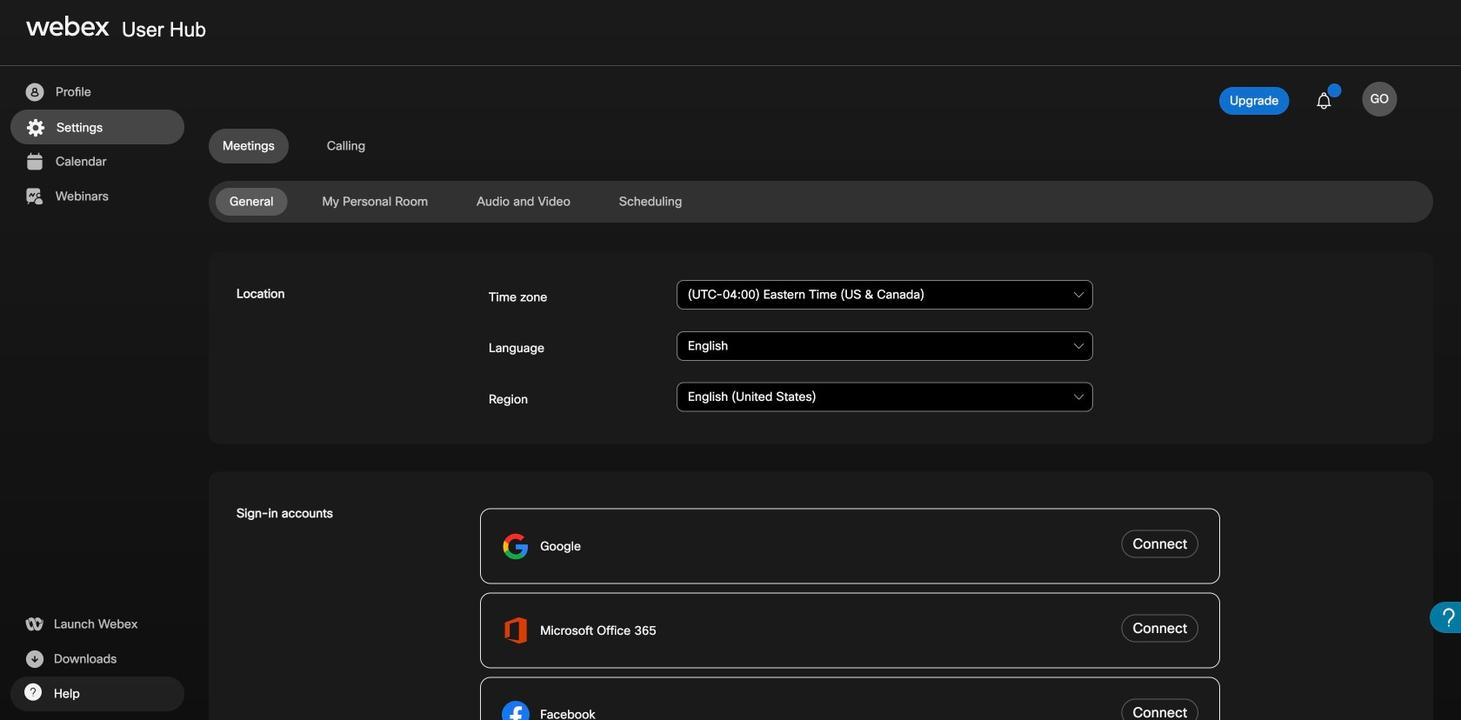 Task type: vqa. For each thing, say whether or not it's contained in the screenshot.
1st ng down IMAGE from the top
no



Task type: describe. For each thing, give the bounding box(es) containing it.
mds content download_filled image
[[23, 649, 45, 670]]

cisco webex image
[[26, 16, 110, 37]]

2 tab list from the top
[[209, 188, 1434, 216]]

mds settings_filled image
[[24, 117, 46, 138]]

mds webex helix filled image
[[23, 614, 45, 635]]

mds meetings_filled image
[[23, 151, 45, 172]]



Task type: locate. For each thing, give the bounding box(es) containing it.
0 vertical spatial tab list
[[209, 129, 1434, 164]]

tab list
[[209, 129, 1434, 164], [209, 188, 1434, 216]]

mds people circle_filled image
[[23, 82, 45, 103]]

1 vertical spatial tab list
[[209, 188, 1434, 216]]

1 tab list from the top
[[209, 129, 1434, 164]]

mds webinar_filled image
[[23, 186, 45, 207]]

ng help active image
[[23, 684, 42, 701]]



